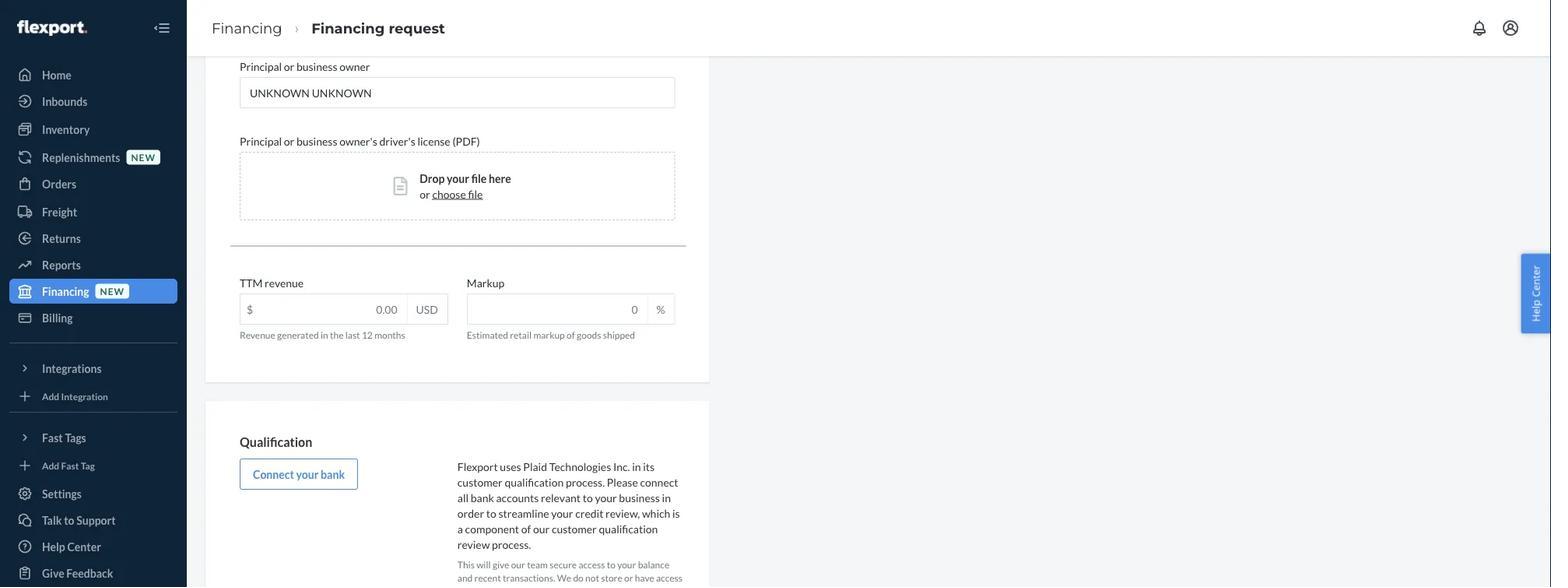 Task type: describe. For each thing, give the bounding box(es) containing it.
or inside the this will give our team secure access to your balance and recent transactions. we do not store or have access to your bank login credentials, and we encrypt a
[[625, 572, 634, 584]]

help center button
[[1522, 254, 1552, 334]]

home link
[[9, 62, 178, 87]]

(pdf)
[[453, 134, 480, 148]]

our inside the this will give our team secure access to your balance and recent transactions. we do not store or have access to your bank login credentials, and we encrypt a
[[511, 559, 526, 570]]

is
[[673, 506, 680, 520]]

1 vertical spatial help center
[[42, 540, 101, 553]]

here
[[489, 172, 511, 185]]

give feedback button
[[9, 561, 178, 586]]

help center inside 'button'
[[1530, 265, 1544, 322]]

0 horizontal spatial financing
[[42, 285, 89, 298]]

settings
[[42, 487, 82, 500]]

close navigation image
[[153, 19, 171, 37]]

connect
[[253, 467, 294, 481]]

your up store
[[618, 559, 636, 570]]

license
[[418, 134, 451, 148]]

business for owner's
[[297, 134, 338, 148]]

retail
[[510, 329, 532, 341]]

help inside 'button'
[[1530, 300, 1544, 322]]

0 vertical spatial file
[[472, 172, 487, 185]]

credentials,
[[532, 586, 580, 587]]

estimated retail markup of goods shipped
[[467, 329, 635, 341]]

to up "component"
[[486, 506, 497, 520]]

last
[[346, 329, 360, 341]]

have
[[635, 572, 655, 584]]

to up credit
[[583, 491, 593, 504]]

streamline
[[499, 506, 549, 520]]

bank inside button
[[321, 467, 345, 481]]

drop
[[420, 172, 445, 185]]

team
[[527, 559, 548, 570]]

orders link
[[9, 171, 178, 196]]

your down please
[[595, 491, 617, 504]]

uses
[[500, 460, 521, 473]]

inventory link
[[9, 117, 178, 142]]

or left owner's
[[284, 134, 295, 148]]

plaid
[[524, 460, 547, 473]]

talk to support button
[[9, 508, 178, 533]]

its
[[643, 460, 655, 473]]

business for owner
[[297, 60, 338, 73]]

1 horizontal spatial access
[[656, 572, 683, 584]]

review
[[458, 538, 490, 551]]

this will give our team secure access to your balance and recent transactions. we do not store or have access to your bank login credentials, and we encrypt a
[[458, 559, 683, 587]]

we
[[557, 572, 572, 584]]

tags
[[65, 431, 86, 444]]

home
[[42, 68, 72, 81]]

open notifications image
[[1471, 19, 1490, 37]]

fast tags
[[42, 431, 86, 444]]

talk to support
[[42, 514, 116, 527]]

add for add fast tag
[[42, 460, 59, 471]]

orders
[[42, 177, 76, 190]]

freight link
[[9, 199, 178, 224]]

add integration
[[42, 390, 108, 402]]

to inside button
[[64, 514, 74, 527]]

1 vertical spatial file
[[468, 187, 483, 201]]

markup
[[467, 276, 505, 289]]

revenue generated in the last 12 months
[[240, 329, 405, 341]]

owner
[[340, 60, 370, 73]]

give
[[42, 567, 64, 580]]

ttm revenue
[[240, 276, 304, 289]]

0 vertical spatial access
[[579, 559, 605, 570]]

financing request
[[312, 19, 445, 37]]

financing for financing request
[[312, 19, 385, 37]]

financing link
[[212, 19, 282, 37]]

we
[[599, 586, 611, 587]]

markup
[[534, 329, 565, 341]]

talk
[[42, 514, 62, 527]]

1 vertical spatial customer
[[552, 522, 597, 535]]

integrations button
[[9, 356, 178, 381]]

returns link
[[9, 226, 178, 251]]

ttm
[[240, 276, 263, 289]]

tag
[[81, 460, 95, 471]]

give
[[493, 559, 510, 570]]

billing link
[[9, 305, 178, 330]]

technologies
[[550, 460, 611, 473]]

balance
[[638, 559, 670, 570]]

our inside flexport uses plaid technologies inc. in its customer qualification process. please connect all bank accounts relevant to your business in order to streamline your credit review, which is a component of our customer qualification review process.
[[533, 522, 550, 535]]

inbounds
[[42, 95, 87, 108]]

revenue
[[240, 329, 275, 341]]

help center link
[[9, 534, 178, 559]]

inc.
[[614, 460, 630, 473]]

component
[[465, 522, 519, 535]]

give feedback
[[42, 567, 113, 580]]

connect your bank button
[[240, 459, 358, 490]]

12
[[362, 329, 373, 341]]

to down this
[[458, 586, 466, 587]]

store
[[601, 572, 623, 584]]

all
[[458, 491, 469, 504]]

financing for financing "link"
[[212, 19, 282, 37]]

inbounds link
[[9, 89, 178, 114]]

feedback
[[66, 567, 113, 580]]

of inside flexport uses plaid technologies inc. in its customer qualification process. please connect all bank accounts relevant to your business in order to streamline your credit review, which is a component of our customer qualification review process.
[[522, 522, 531, 535]]

reports link
[[9, 252, 178, 277]]

1 horizontal spatial process.
[[566, 475, 605, 488]]

fast tags button
[[9, 425, 178, 450]]

this
[[458, 559, 475, 570]]

connect
[[640, 475, 679, 488]]

which
[[642, 506, 671, 520]]

principal or business owner's driver's license (pdf)
[[240, 134, 480, 148]]

choose
[[433, 187, 466, 201]]

your inside button
[[296, 467, 319, 481]]

drop your file here or choose file
[[420, 172, 511, 201]]

0 text field
[[468, 294, 648, 324]]

open account menu image
[[1502, 19, 1521, 37]]



Task type: vqa. For each thing, say whether or not it's contained in the screenshot.
Center in the button
yes



Task type: locate. For each thing, give the bounding box(es) containing it.
in
[[321, 329, 328, 341], [632, 460, 641, 473], [662, 491, 671, 504]]

customer
[[458, 475, 503, 488], [552, 522, 597, 535]]

0 vertical spatial help
[[1530, 300, 1544, 322]]

your down 'recent'
[[468, 586, 487, 587]]

returns
[[42, 232, 81, 245]]

1 vertical spatial help
[[42, 540, 65, 553]]

1 vertical spatial in
[[632, 460, 641, 473]]

and down this
[[458, 572, 473, 584]]

accounts
[[496, 491, 539, 504]]

and
[[458, 572, 473, 584], [582, 586, 597, 587]]

transactions.
[[503, 572, 556, 584]]

1 horizontal spatial financing
[[212, 19, 282, 37]]

0 horizontal spatial new
[[100, 285, 125, 297]]

and down not
[[582, 586, 597, 587]]

fast inside dropdown button
[[42, 431, 63, 444]]

inventory
[[42, 123, 90, 136]]

not
[[586, 572, 600, 584]]

new
[[131, 151, 156, 163], [100, 285, 125, 297]]

add left integration
[[42, 390, 59, 402]]

business left owner
[[297, 60, 338, 73]]

0 horizontal spatial center
[[67, 540, 101, 553]]

0 horizontal spatial qualification
[[505, 475, 564, 488]]

customer down flexport
[[458, 475, 503, 488]]

qualification
[[240, 435, 312, 450]]

business
[[297, 60, 338, 73], [297, 134, 338, 148], [619, 491, 660, 504]]

order
[[458, 506, 484, 520]]

2 vertical spatial business
[[619, 491, 660, 504]]

in left "the"
[[321, 329, 328, 341]]

1 vertical spatial fast
[[61, 460, 79, 471]]

business left owner's
[[297, 134, 338, 148]]

0 vertical spatial bank
[[321, 467, 345, 481]]

bank inside flexport uses plaid technologies inc. in its customer qualification process. please connect all bank accounts relevant to your business in order to streamline your credit review, which is a component of our customer qualification review process.
[[471, 491, 494, 504]]

principal for principal or business owner's driver's license (pdf)
[[240, 134, 282, 148]]

1 horizontal spatial customer
[[552, 522, 597, 535]]

help
[[1530, 300, 1544, 322], [42, 540, 65, 553]]

in left 'its' on the left bottom of page
[[632, 460, 641, 473]]

fast left tags
[[42, 431, 63, 444]]

financing up owner
[[312, 19, 385, 37]]

process. down the technologies
[[566, 475, 605, 488]]

0 vertical spatial of
[[567, 329, 575, 341]]

integration
[[61, 390, 108, 402]]

bank inside the this will give our team secure access to your balance and recent transactions. we do not store or have access to your bank login credentials, and we encrypt a
[[489, 586, 509, 587]]

new down reports link
[[100, 285, 125, 297]]

replenishments
[[42, 151, 120, 164]]

1 horizontal spatial new
[[131, 151, 156, 163]]

0 horizontal spatial our
[[511, 559, 526, 570]]

access down balance
[[656, 572, 683, 584]]

relevant
[[541, 491, 581, 504]]

principal or business owner
[[240, 60, 370, 73]]

0 vertical spatial customer
[[458, 475, 503, 488]]

flexport logo image
[[17, 20, 87, 36]]

1 vertical spatial center
[[67, 540, 101, 553]]

1 horizontal spatial of
[[567, 329, 575, 341]]

help center
[[1530, 265, 1544, 322], [42, 540, 101, 553]]

business up review,
[[619, 491, 660, 504]]

center
[[1530, 265, 1544, 297], [67, 540, 101, 553]]

add for add integration
[[42, 390, 59, 402]]

2 horizontal spatial in
[[662, 491, 671, 504]]

1 vertical spatial access
[[656, 572, 683, 584]]

new for replenishments
[[131, 151, 156, 163]]

flexport
[[458, 460, 498, 473]]

0 vertical spatial process.
[[566, 475, 605, 488]]

freight
[[42, 205, 77, 218]]

to right talk
[[64, 514, 74, 527]]

0 horizontal spatial process.
[[492, 538, 531, 551]]

our down streamline
[[533, 522, 550, 535]]

flexport uses plaid technologies inc. in its customer qualification process. please connect all bank accounts relevant to your business in order to streamline your credit review, which is a component of our customer qualification review process.
[[458, 460, 680, 551]]

1 vertical spatial new
[[100, 285, 125, 297]]

1 vertical spatial process.
[[492, 538, 531, 551]]

of
[[567, 329, 575, 341], [522, 522, 531, 535]]

new up the orders link
[[131, 151, 156, 163]]

0 vertical spatial new
[[131, 151, 156, 163]]

driver's
[[380, 134, 416, 148]]

1 add from the top
[[42, 390, 59, 402]]

in down connect
[[662, 491, 671, 504]]

add up settings
[[42, 460, 59, 471]]

your up "choose"
[[447, 172, 470, 185]]

login
[[511, 586, 531, 587]]

settings link
[[9, 481, 178, 506]]

0 vertical spatial business
[[297, 60, 338, 73]]

1 horizontal spatial center
[[1530, 265, 1544, 297]]

bank right connect in the bottom of the page
[[321, 467, 345, 481]]

0 vertical spatial principal
[[240, 60, 282, 73]]

your right connect in the bottom of the page
[[296, 467, 319, 481]]

or down breadcrumbs navigation
[[284, 60, 295, 73]]

1 vertical spatial our
[[511, 559, 526, 570]]

0 vertical spatial and
[[458, 572, 473, 584]]

connect your bank
[[253, 467, 345, 481]]

qualification down plaid
[[505, 475, 564, 488]]

file
[[472, 172, 487, 185], [468, 187, 483, 201]]

2 vertical spatial bank
[[489, 586, 509, 587]]

generated
[[277, 329, 319, 341]]

a
[[458, 522, 463, 535]]

business inside flexport uses plaid technologies inc. in its customer qualification process. please connect all bank accounts relevant to your business in order to streamline your credit review, which is a component of our customer qualification review process.
[[619, 491, 660, 504]]

2 horizontal spatial financing
[[312, 19, 385, 37]]

file right "choose"
[[468, 187, 483, 201]]

1 vertical spatial add
[[42, 460, 59, 471]]

new for financing
[[100, 285, 125, 297]]

center inside 'button'
[[1530, 265, 1544, 297]]

1 horizontal spatial qualification
[[599, 522, 658, 535]]

the
[[330, 329, 344, 341]]

1 vertical spatial business
[[297, 134, 338, 148]]

your
[[447, 172, 470, 185], [296, 467, 319, 481], [595, 491, 617, 504], [552, 506, 574, 520], [618, 559, 636, 570], [468, 586, 487, 587]]

owner's
[[340, 134, 377, 148]]

0 vertical spatial center
[[1530, 265, 1544, 297]]

$
[[247, 303, 253, 316]]

integrations
[[42, 362, 102, 375]]

support
[[77, 514, 116, 527]]

file alt image
[[393, 177, 407, 196]]

breadcrumbs navigation
[[199, 5, 458, 51]]

goods
[[577, 329, 602, 341]]

0 vertical spatial in
[[321, 329, 328, 341]]

or inside the drop your file here or choose file
[[420, 187, 430, 201]]

to
[[583, 491, 593, 504], [486, 506, 497, 520], [64, 514, 74, 527], [607, 559, 616, 570], [458, 586, 466, 587]]

1 horizontal spatial and
[[582, 586, 597, 587]]

bank down 'recent'
[[489, 586, 509, 587]]

please
[[607, 475, 638, 488]]

1 vertical spatial principal
[[240, 134, 282, 148]]

bank right all
[[471, 491, 494, 504]]

principal for principal or business owner
[[240, 60, 282, 73]]

customer down credit
[[552, 522, 597, 535]]

of down streamline
[[522, 522, 531, 535]]

encrypt
[[612, 586, 644, 587]]

1 vertical spatial of
[[522, 522, 531, 535]]

0 vertical spatial our
[[533, 522, 550, 535]]

1 vertical spatial and
[[582, 586, 597, 587]]

0 vertical spatial add
[[42, 390, 59, 402]]

our
[[533, 522, 550, 535], [511, 559, 526, 570]]

0 horizontal spatial access
[[579, 559, 605, 570]]

2 add from the top
[[42, 460, 59, 471]]

do
[[573, 572, 584, 584]]

or down the drop
[[420, 187, 430, 201]]

your inside the drop your file here or choose file
[[447, 172, 470, 185]]

0 horizontal spatial help center
[[42, 540, 101, 553]]

financing down reports
[[42, 285, 89, 298]]

Owner's full name field
[[240, 77, 676, 108]]

0.00 text field
[[241, 294, 407, 324]]

1 vertical spatial bank
[[471, 491, 494, 504]]

reports
[[42, 258, 81, 271]]

0 vertical spatial help center
[[1530, 265, 1544, 322]]

0 horizontal spatial customer
[[458, 475, 503, 488]]

1 principal from the top
[[240, 60, 282, 73]]

our up transactions.
[[511, 559, 526, 570]]

bank
[[321, 467, 345, 481], [471, 491, 494, 504], [489, 586, 509, 587]]

qualification
[[505, 475, 564, 488], [599, 522, 658, 535]]

financing up principal or business owner
[[212, 19, 282, 37]]

request
[[389, 19, 445, 37]]

access
[[579, 559, 605, 570], [656, 572, 683, 584]]

1 horizontal spatial our
[[533, 522, 550, 535]]

qualification down review,
[[599, 522, 658, 535]]

secure
[[550, 559, 577, 570]]

add inside 'link'
[[42, 390, 59, 402]]

of left goods
[[567, 329, 575, 341]]

1 horizontal spatial help
[[1530, 300, 1544, 322]]

process. up 'give'
[[492, 538, 531, 551]]

2 vertical spatial in
[[662, 491, 671, 504]]

1 vertical spatial qualification
[[599, 522, 658, 535]]

will
[[477, 559, 491, 570]]

0 vertical spatial qualification
[[505, 475, 564, 488]]

1 horizontal spatial in
[[632, 460, 641, 473]]

billing
[[42, 311, 73, 324]]

0 horizontal spatial help
[[42, 540, 65, 553]]

usd
[[416, 303, 438, 316]]

principal
[[240, 60, 282, 73], [240, 134, 282, 148]]

add fast tag link
[[9, 456, 178, 475]]

2 principal from the top
[[240, 134, 282, 148]]

your down the 'relevant'
[[552, 506, 574, 520]]

0 horizontal spatial and
[[458, 572, 473, 584]]

revenue
[[265, 276, 304, 289]]

1 horizontal spatial help center
[[1530, 265, 1544, 322]]

financing
[[212, 19, 282, 37], [312, 19, 385, 37], [42, 285, 89, 298]]

to up store
[[607, 559, 616, 570]]

recent
[[475, 572, 501, 584]]

months
[[375, 329, 405, 341]]

shipped
[[603, 329, 635, 341]]

file left here
[[472, 172, 487, 185]]

estimated
[[467, 329, 508, 341]]

access up not
[[579, 559, 605, 570]]

or up encrypt
[[625, 572, 634, 584]]

financing request link
[[312, 19, 445, 37]]

fast left tag
[[61, 460, 79, 471]]

add
[[42, 390, 59, 402], [42, 460, 59, 471]]

0 horizontal spatial of
[[522, 522, 531, 535]]

0 horizontal spatial in
[[321, 329, 328, 341]]

0 vertical spatial fast
[[42, 431, 63, 444]]



